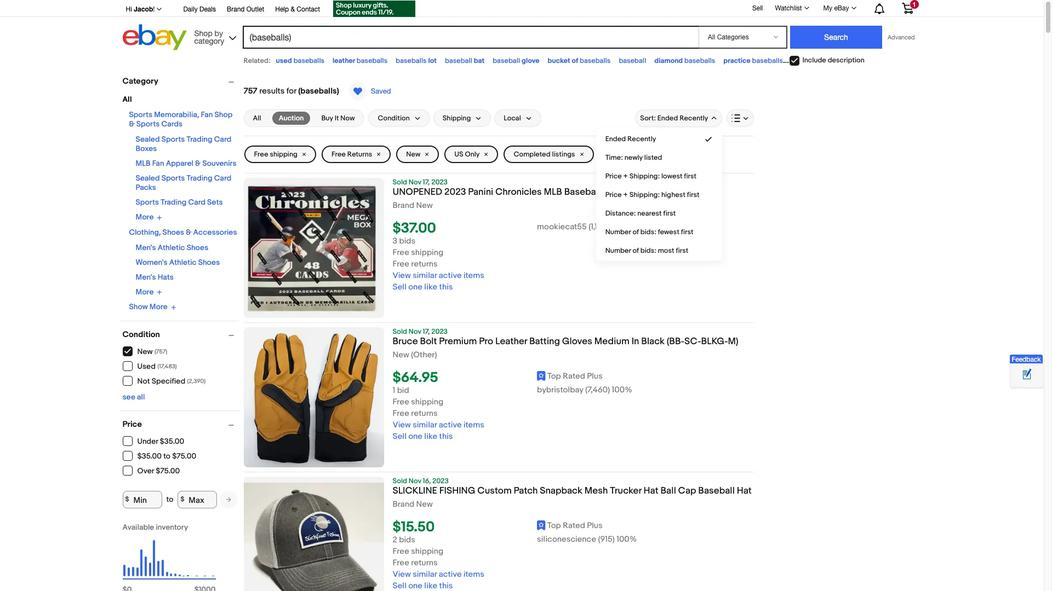 Task type: vqa. For each thing, say whether or not it's contained in the screenshot.


Task type: locate. For each thing, give the bounding box(es) containing it.
cards inside sold  nov 17, 2023 unopened 2023 panini chronicles mlb baseball trading cards mega box brand new
[[637, 187, 663, 198]]

bids: inside 'link'
[[641, 228, 656, 237]]

view inside the bybristolbay (7,460) 100% free shipping free returns view similar active items sell one like this
[[393, 420, 411, 431]]

$37.00
[[393, 220, 436, 237]]

baseballs right rawlings
[[820, 56, 851, 65]]

bids: for most
[[641, 247, 656, 255]]

2 vertical spatial nov
[[409, 477, 421, 486]]

sports up boxes
[[136, 119, 160, 129]]

3 view similar active items link from the top
[[393, 570, 484, 580]]

price + shipping: lowest first link
[[597, 167, 722, 186]]

Minimum Value in $ text field
[[122, 491, 162, 509]]

0 vertical spatial sell one like this link
[[393, 282, 453, 293]]

similar inside mookiecat55 (1,192) 98.8% 3 bids free shipping free returns view similar active items sell one like this
[[413, 271, 437, 281]]

& down category
[[129, 119, 135, 129]]

$75.00 down $35.00 to $75.00
[[156, 467, 180, 476]]

2 men's from the top
[[136, 273, 156, 282]]

2 like from the top
[[424, 432, 437, 442]]

1 one from the top
[[408, 282, 423, 293]]

1 like from the top
[[424, 282, 437, 293]]

0 vertical spatial 17,
[[423, 178, 430, 187]]

0 vertical spatial shipping:
[[630, 172, 660, 181]]

& inside 'help & contact' link
[[291, 5, 295, 13]]

sold down new "link"
[[393, 178, 407, 187]]

returns inside mookiecat55 (1,192) 98.8% 3 bids free shipping free returns view similar active items sell one like this
[[411, 259, 438, 270]]

of inside 'link'
[[633, 228, 639, 237]]

baseballs for used baseballs
[[294, 56, 324, 65]]

brand down unopened
[[393, 201, 414, 211]]

show more
[[129, 303, 168, 312]]

in
[[632, 337, 639, 347]]

0 vertical spatial number
[[605, 228, 631, 237]]

shipping down 2 bids
[[411, 547, 443, 557]]

17, for $37.00
[[423, 178, 430, 187]]

2 vertical spatial view similar active items link
[[393, 570, 484, 580]]

1 top rated plus from the top
[[547, 372, 603, 382]]

0 vertical spatial cards
[[161, 119, 183, 129]]

unopened
[[393, 187, 442, 198]]

first right highest
[[687, 191, 700, 199]]

0 vertical spatial view
[[393, 271, 411, 281]]

brand left outlet
[[227, 5, 245, 13]]

cards down price + shipping: lowest first
[[637, 187, 663, 198]]

2023
[[431, 178, 448, 187], [444, 187, 466, 198], [431, 328, 448, 337], [432, 477, 449, 486]]

used baseballs
[[276, 56, 324, 65]]

recently up the sold listings link
[[628, 135, 656, 144]]

2 vertical spatial more
[[150, 303, 168, 312]]

listed
[[644, 153, 662, 162]]

none submit inside "shop by category" banner
[[790, 26, 882, 49]]

2 vertical spatial returns
[[411, 559, 438, 569]]

$75.00 inside "link"
[[172, 452, 196, 461]]

5 baseballs from the left
[[685, 56, 715, 65]]

nov down new "link"
[[409, 178, 421, 187]]

3 items from the top
[[464, 570, 484, 580]]

0 vertical spatial baseball
[[564, 187, 601, 198]]

0 vertical spatial mlb
[[136, 159, 150, 168]]

view for $15.50
[[393, 570, 411, 580]]

shop by category banner
[[120, 0, 922, 53]]

2 vertical spatial similar
[[413, 570, 437, 580]]

sell down 1 bid
[[393, 432, 407, 442]]

1 bids: from the top
[[641, 228, 656, 237]]

new
[[406, 150, 420, 159], [416, 201, 433, 211], [137, 347, 153, 357], [393, 350, 409, 361], [416, 500, 433, 510]]

sets
[[207, 198, 223, 207]]

17, down new "link"
[[423, 178, 430, 187]]

0 vertical spatial top
[[547, 372, 561, 382]]

3 nov from the top
[[409, 477, 421, 486]]

free returns
[[332, 150, 372, 159]]

baseballs right the bucket
[[580, 56, 611, 65]]

shop inside the "sports memorabilia, fan shop & sports cards"
[[215, 110, 232, 119]]

0 vertical spatial all
[[122, 95, 132, 104]]

1 vertical spatial top
[[547, 521, 561, 532]]

my ebay link
[[817, 2, 861, 15]]

to down under $35.00
[[163, 452, 170, 461]]

(1,192)
[[589, 222, 609, 232]]

sealed down memorabilia,
[[136, 135, 160, 144]]

1 horizontal spatial hat
[[737, 486, 752, 497]]

1 horizontal spatial condition button
[[369, 110, 430, 127]]

men's hats link
[[136, 273, 174, 282]]

first up box
[[684, 172, 697, 181]]

new down slickline
[[416, 500, 433, 510]]

view down 3
[[393, 271, 411, 281]]

shoes up men's athletic shoes link
[[163, 228, 184, 237]]

1 horizontal spatial $
[[181, 496, 184, 504]]

top rated plus for $64.95
[[547, 372, 603, 382]]

one
[[408, 282, 423, 293], [408, 432, 423, 442]]

all link
[[246, 112, 268, 125]]

bruce bolt premium pro leather batting gloves medium in black (bb-sc-blkg-m) image
[[244, 328, 384, 468]]

get the coupon image
[[333, 1, 415, 17]]

mesh
[[585, 486, 608, 497]]

number inside 'link'
[[605, 228, 631, 237]]

cards
[[161, 119, 183, 129], [637, 187, 663, 198]]

rated
[[563, 372, 585, 382], [563, 521, 585, 532]]

mlb right chronicles
[[544, 187, 562, 198]]

100% inside 'siliconescience (915) 100% free shipping free returns view similar active items'
[[617, 535, 637, 545]]

3 active from the top
[[439, 570, 462, 580]]

first for highest
[[687, 191, 700, 199]]

0 vertical spatial more button
[[136, 213, 162, 222]]

2 top from the top
[[547, 521, 561, 532]]

0 horizontal spatial mlb
[[136, 159, 150, 168]]

premium
[[439, 337, 477, 347]]

2 plus from the top
[[587, 521, 603, 532]]

baseballs right leather
[[357, 56, 388, 65]]

shipping: for highest
[[630, 191, 660, 199]]

100% right (7,460)
[[612, 385, 632, 396]]

number of bids: fewest first link
[[597, 223, 722, 242]]

price for price + shipping: highest first
[[605, 191, 622, 199]]

price for price + shipping: lowest first
[[605, 172, 622, 181]]

1 vertical spatial view
[[393, 420, 411, 431]]

0 horizontal spatial 1
[[393, 386, 395, 396]]

Auction selected text field
[[279, 113, 304, 123]]

baseballs right "diamond"
[[685, 56, 715, 65]]

new inside the sold  nov 17, 2023 bruce bolt premium pro leather batting gloves medium in black (bb-sc-blkg-m) new (other)
[[393, 350, 409, 361]]

0 vertical spatial price
[[605, 172, 622, 181]]

1 horizontal spatial all
[[253, 114, 261, 123]]

feedback
[[1012, 356, 1041, 364]]

items inside 'siliconescience (915) 100% free shipping free returns view similar active items'
[[464, 570, 484, 580]]

my ebay
[[824, 4, 849, 12]]

2 baseballs from the left
[[357, 56, 388, 65]]

free inside free returns link
[[332, 150, 346, 159]]

returns for $15.50
[[411, 559, 438, 569]]

0 vertical spatial items
[[464, 271, 484, 281]]

card up souvenirs
[[214, 135, 231, 144]]

more button up the clothing,
[[136, 213, 162, 222]]

more button up show more
[[136, 287, 162, 297]]

distance:
[[605, 209, 636, 218]]

1 horizontal spatial ended
[[658, 114, 678, 123]]

men's down the clothing,
[[136, 243, 156, 252]]

category
[[194, 36, 224, 45]]

1 vertical spatial nov
[[409, 328, 421, 337]]

2 vertical spatial price
[[122, 420, 142, 430]]

0 vertical spatial active
[[439, 271, 462, 281]]

for
[[286, 86, 296, 96]]

sold left "16,"
[[393, 477, 407, 486]]

baseballs right practice
[[752, 56, 783, 65]]

nearest
[[638, 209, 662, 218]]

3 similar from the top
[[413, 570, 437, 580]]

sold inside sold  nov 17, 2023 unopened 2023 panini chronicles mlb baseball trading cards mega box brand new
[[393, 178, 407, 187]]

returns down 2 bids
[[411, 559, 438, 569]]

view inside mookiecat55 (1,192) 98.8% 3 bids free shipping free returns view similar active items sell one like this
[[393, 271, 411, 281]]

17, right bruce
[[423, 328, 430, 337]]

2 active from the top
[[439, 420, 462, 431]]

similar down $64.95 in the left of the page
[[413, 420, 437, 431]]

1
[[913, 1, 916, 8], [393, 386, 395, 396]]

shipping: for lowest
[[630, 172, 660, 181]]

returns for $64.95
[[411, 409, 438, 419]]

bids: for fewest
[[641, 228, 656, 237]]

first inside 'link'
[[681, 228, 694, 237]]

1 shipping: from the top
[[630, 172, 660, 181]]

0 vertical spatial similar
[[413, 271, 437, 281]]

0 vertical spatial card
[[214, 135, 231, 144]]

shipping inside 'siliconescience (915) 100% free shipping free returns view similar active items'
[[411, 547, 443, 557]]

sell inside account 'navigation'
[[752, 4, 763, 12]]

more up the clothing,
[[136, 213, 154, 222]]

bruce bolt premium pro leather batting gloves medium in black (bb-sc-blkg-m) link
[[393, 337, 754, 351]]

local button
[[495, 110, 541, 127]]

1 vertical spatial rated
[[563, 521, 585, 532]]

price up under
[[122, 420, 142, 430]]

0 vertical spatial bids
[[399, 236, 415, 247]]

1 bids from the top
[[399, 236, 415, 247]]

2 nov from the top
[[409, 328, 421, 337]]

2 vertical spatial brand
[[393, 500, 414, 510]]

items for $15.50
[[464, 570, 484, 580]]

athletic up women's athletic shoes "link"
[[158, 243, 185, 252]]

baseball left "diamond"
[[619, 56, 646, 65]]

2 baseball from the left
[[493, 56, 520, 65]]

sell one like this link up "16,"
[[393, 432, 453, 442]]

0 vertical spatial bids:
[[641, 228, 656, 237]]

siliconescience
[[537, 535, 596, 545]]

2023 inside sold  nov 16, 2023 slickline fishing custom patch snapback mesh trucker hat ball cap baseball hat brand new
[[432, 477, 449, 486]]

show
[[129, 303, 148, 312]]

fan down boxes
[[152, 159, 164, 168]]

listings right completed
[[552, 150, 575, 159]]

baseball
[[564, 187, 601, 198], [698, 486, 735, 497]]

sort: ended recently button
[[635, 110, 722, 127]]

2 bids from the top
[[399, 536, 415, 546]]

1 vertical spatial recently
[[628, 135, 656, 144]]

baseballs right used at the top of page
[[294, 56, 324, 65]]

men's athletic shoes women's athletic shoes men's hats
[[136, 243, 220, 282]]

2 17, from the top
[[423, 328, 430, 337]]

cards up sealed sports trading card boxes link
[[161, 119, 183, 129]]

include
[[803, 56, 826, 65]]

over
[[137, 467, 154, 476]]

1 vertical spatial men's
[[136, 273, 156, 282]]

1 sell one like this link from the top
[[393, 282, 453, 293]]

sports trading card sets link
[[136, 198, 223, 207]]

1 vertical spatial cards
[[637, 187, 663, 198]]

price inside price + shipping: lowest first link
[[605, 172, 622, 181]]

sealed
[[136, 135, 160, 144], [136, 174, 160, 183]]

main content containing $37.00
[[244, 71, 754, 592]]

baseballs for rawlings baseballs
[[820, 56, 851, 65]]

shop by category
[[194, 29, 224, 45]]

1 items from the top
[[464, 271, 484, 281]]

shoes down accessories
[[198, 258, 220, 267]]

plus up (915)
[[587, 521, 603, 532]]

returns inside the bybristolbay (7,460) 100% free shipping free returns view similar active items sell one like this
[[411, 409, 438, 419]]

1 vertical spatial fan
[[152, 159, 164, 168]]

1 vertical spatial 1
[[393, 386, 395, 396]]

1 hat from the left
[[644, 486, 659, 497]]

None submit
[[790, 26, 882, 49]]

0 horizontal spatial shop
[[194, 29, 212, 38]]

(bb-
[[667, 337, 685, 347]]

$35.00 inside "link"
[[137, 452, 162, 461]]

active inside the bybristolbay (7,460) 100% free shipping free returns view similar active items sell one like this
[[439, 420, 462, 431]]

2 one from the top
[[408, 432, 423, 442]]

first
[[684, 172, 697, 181], [687, 191, 700, 199], [663, 209, 676, 218], [681, 228, 694, 237], [676, 247, 688, 255]]

2 similar from the top
[[413, 420, 437, 431]]

sold inside sold  nov 16, 2023 slickline fishing custom patch snapback mesh trucker hat ball cap baseball hat brand new
[[393, 477, 407, 486]]

1 vertical spatial this
[[439, 432, 453, 442]]

$ for maximum value in $ text box
[[181, 496, 184, 504]]

us only
[[454, 150, 480, 159]]

main content
[[244, 71, 754, 592]]

0 vertical spatial sell
[[752, 4, 763, 12]]

757
[[244, 86, 257, 96]]

see
[[122, 393, 135, 402]]

number of bids: fewest first
[[605, 228, 694, 237]]

1 horizontal spatial recently
[[680, 114, 708, 123]]

ended right "sort:"
[[658, 114, 678, 123]]

top right top rated plus image
[[547, 372, 561, 382]]

2 top rated plus from the top
[[547, 521, 603, 532]]

1 left "bid"
[[393, 386, 395, 396]]

buy
[[321, 114, 333, 123]]

1 vertical spatial sell
[[393, 282, 407, 293]]

1 more button from the top
[[136, 213, 162, 222]]

slickline fishing custom patch snapback mesh trucker hat ball cap baseball hat heading
[[393, 486, 752, 497]]

3 returns from the top
[[411, 559, 438, 569]]

top rated plus up siliconescience
[[547, 521, 603, 532]]

+ up distance:
[[623, 191, 628, 199]]

first up fewest
[[663, 209, 676, 218]]

of for bucket of baseballs
[[572, 56, 578, 65]]

1 vertical spatial top rated plus
[[547, 521, 603, 532]]

0 vertical spatial returns
[[411, 259, 438, 270]]

1 horizontal spatial cards
[[637, 187, 663, 198]]

1 horizontal spatial 1
[[913, 1, 916, 8]]

0 horizontal spatial condition
[[122, 330, 160, 340]]

1 vertical spatial more button
[[136, 287, 162, 297]]

returns inside 'siliconescience (915) 100% free shipping free returns view similar active items'
[[411, 559, 438, 569]]

clothing, shoes & accessories link
[[129, 228, 237, 237]]

2 vertical spatial items
[[464, 570, 484, 580]]

2 this from the top
[[439, 432, 453, 442]]

new inside "link"
[[406, 150, 420, 159]]

2 + from the top
[[623, 191, 628, 199]]

sealed down boxes
[[136, 174, 160, 183]]

snapback
[[540, 486, 583, 497]]

0 vertical spatial top rated plus
[[547, 372, 603, 382]]

view inside 'siliconescience (915) 100% free shipping free returns view similar active items'
[[393, 570, 411, 580]]

0 vertical spatial like
[[424, 282, 437, 293]]

1 vertical spatial active
[[439, 420, 462, 431]]

view similar active items link down $37.00
[[393, 271, 484, 281]]

bids: down nearest
[[641, 228, 656, 237]]

1 returns from the top
[[411, 259, 438, 270]]

1 listings from the left
[[552, 150, 575, 159]]

0 horizontal spatial fan
[[152, 159, 164, 168]]

0 vertical spatial to
[[163, 452, 170, 461]]

brand outlet
[[227, 5, 264, 13]]

2023 right "16,"
[[432, 477, 449, 486]]

similar inside the bybristolbay (7,460) 100% free shipping free returns view similar active items sell one like this
[[413, 420, 437, 431]]

free shipping link
[[244, 146, 316, 163]]

$ for minimum value in $ text field at the bottom left of page
[[125, 496, 129, 504]]

2 view similar active items link from the top
[[393, 420, 484, 431]]

shoes down clothing, shoes & accessories "link"
[[187, 243, 208, 252]]

0 vertical spatial sealed
[[136, 135, 160, 144]]

1 nov from the top
[[409, 178, 421, 187]]

1 vertical spatial brand
[[393, 201, 414, 211]]

1 vertical spatial condition button
[[122, 330, 239, 340]]

new inside sold  nov 16, 2023 slickline fishing custom patch snapback mesh trucker hat ball cap baseball hat brand new
[[416, 500, 433, 510]]

+ down newly on the top right of the page
[[623, 172, 628, 181]]

card down souvenirs
[[214, 174, 231, 183]]

17, inside sold  nov 17, 2023 unopened 2023 panini chronicles mlb baseball trading cards mega box brand new
[[423, 178, 430, 187]]

Search for anything text field
[[244, 27, 697, 48]]

$64.95
[[393, 370, 438, 387]]

bids right 3
[[399, 236, 415, 247]]

view down 1 bid
[[393, 420, 411, 431]]

1 active from the top
[[439, 271, 462, 281]]

100% for $64.95
[[612, 385, 632, 396]]

1 similar from the top
[[413, 271, 437, 281]]

1 vertical spatial returns
[[411, 409, 438, 419]]

1 baseball from the left
[[445, 56, 472, 65]]

active inside mookiecat55 (1,192) 98.8% 3 bids free shipping free returns view similar active items sell one like this
[[439, 271, 462, 281]]

like up "16,"
[[424, 432, 437, 442]]

watchlist
[[775, 4, 802, 12]]

like up bolt
[[424, 282, 437, 293]]

top
[[547, 372, 561, 382], [547, 521, 561, 532]]

fan
[[201, 110, 213, 119], [152, 159, 164, 168]]

(2,390)
[[187, 378, 206, 385]]

similar for $15.50
[[413, 570, 437, 580]]

number of bids: most first
[[605, 247, 688, 255]]

nov inside sold  nov 16, 2023 slickline fishing custom patch snapback mesh trucker hat ball cap baseball hat brand new
[[409, 477, 421, 486]]

sold inside the sold  nov 17, 2023 bruce bolt premium pro leather batting gloves medium in black (bb-sc-blkg-m) new (other)
[[393, 328, 407, 337]]

2 items from the top
[[464, 420, 484, 431]]

1 vertical spatial to
[[166, 495, 173, 505]]

$75.00 down under $35.00
[[172, 452, 196, 461]]

0 vertical spatial of
[[572, 56, 578, 65]]

plus for $15.50
[[587, 521, 603, 532]]

baseballs
[[294, 56, 324, 65], [357, 56, 388, 65], [396, 56, 427, 65], [580, 56, 611, 65], [685, 56, 715, 65], [752, 56, 783, 65], [820, 56, 851, 65]]

sell down 3
[[393, 282, 407, 293]]

bruce
[[393, 337, 418, 347]]

trading inside sold  nov 17, 2023 unopened 2023 panini chronicles mlb baseball trading cards mega box brand new
[[603, 187, 635, 198]]

number
[[605, 228, 631, 237], [605, 247, 631, 255]]

1 vertical spatial shop
[[215, 110, 232, 119]]

chronicles
[[495, 187, 542, 198]]

to inside the $35.00 to $75.00 "link"
[[163, 452, 170, 461]]

like inside mookiecat55 (1,192) 98.8% 3 bids free shipping free returns view similar active items sell one like this
[[424, 282, 437, 293]]

1 $ from the left
[[125, 496, 129, 504]]

0 vertical spatial condition
[[378, 114, 410, 123]]

1 vertical spatial like
[[424, 432, 437, 442]]

2 horizontal spatial baseball
[[619, 56, 646, 65]]

2023 down new "link"
[[431, 178, 448, 187]]

condition button down saved
[[369, 110, 430, 127]]

hat
[[644, 486, 659, 497], [737, 486, 752, 497]]

active for $64.95
[[439, 420, 462, 431]]

nov
[[409, 178, 421, 187], [409, 328, 421, 337], [409, 477, 421, 486]]

0 horizontal spatial all
[[122, 95, 132, 104]]

condition button
[[369, 110, 430, 127], [122, 330, 239, 340]]

slickline fishing custom patch snapback mesh trucker hat ball cap baseball hat image
[[244, 483, 384, 592]]

0 vertical spatial this
[[439, 282, 453, 293]]

1 vertical spatial price
[[605, 191, 622, 199]]

2 listings from the left
[[625, 150, 648, 159]]

glove
[[522, 56, 540, 65]]

2 sealed from the top
[[136, 174, 160, 183]]

sort: ended recently
[[640, 114, 708, 123]]

top rated plus image
[[537, 371, 546, 381]]

0 vertical spatial $75.00
[[172, 452, 196, 461]]

price up distance:
[[605, 191, 622, 199]]

new inside sold  nov 17, 2023 unopened 2023 panini chronicles mlb baseball trading cards mega box brand new
[[416, 201, 433, 211]]

nov up (other)
[[409, 328, 421, 337]]

1 vertical spatial items
[[464, 420, 484, 431]]

daily
[[183, 5, 198, 13]]

related:
[[244, 56, 271, 65]]

siliconescience (915) 100% free shipping free returns view similar active items
[[393, 535, 637, 580]]

$35.00 up $35.00 to $75.00
[[160, 437, 184, 447]]

nov inside the sold  nov 17, 2023 bruce bolt premium pro leather batting gloves medium in black (bb-sc-blkg-m) new (other)
[[409, 328, 421, 337]]

+ for price + shipping: lowest first
[[623, 172, 628, 181]]

sports down sports memorabilia, fan shop & sports cards 'link'
[[162, 135, 185, 144]]

all down 757 at the top
[[253, 114, 261, 123]]

2 sell one like this link from the top
[[393, 432, 453, 442]]

0 vertical spatial brand
[[227, 5, 245, 13]]

like
[[424, 282, 437, 293], [424, 432, 437, 442]]

1 vertical spatial sell one like this link
[[393, 432, 453, 442]]

new down unopened
[[416, 201, 433, 211]]

1 vertical spatial bids:
[[641, 247, 656, 255]]

active inside 'siliconescience (915) 100% free shipping free returns view similar active items'
[[439, 570, 462, 580]]

2 returns from the top
[[411, 409, 438, 419]]

2 vertical spatial view
[[393, 570, 411, 580]]

1 vertical spatial $35.00
[[137, 452, 162, 461]]

returns down $37.00
[[411, 259, 438, 270]]

0 vertical spatial $35.00
[[160, 437, 184, 447]]

2 shipping: from the top
[[630, 191, 660, 199]]

1 vertical spatial similar
[[413, 420, 437, 431]]

all down category
[[122, 95, 132, 104]]

help & contact link
[[275, 4, 320, 16]]

us only link
[[445, 146, 498, 163]]

& inside the "sports memorabilia, fan shop & sports cards"
[[129, 119, 135, 129]]

2023 inside the sold  nov 17, 2023 bruce bolt premium pro leather batting gloves medium in black (bb-sc-blkg-m) new (other)
[[431, 328, 448, 337]]

1 17, from the top
[[423, 178, 430, 187]]

sell left watchlist
[[752, 4, 763, 12]]

shipping: up price + shipping: highest first
[[630, 172, 660, 181]]

1 horizontal spatial fan
[[201, 110, 213, 119]]

rated up bybristolbay
[[563, 372, 585, 382]]

2 bids: from the top
[[641, 247, 656, 255]]

2 vertical spatial active
[[439, 570, 462, 580]]

1 vertical spatial of
[[633, 228, 639, 237]]

2 view from the top
[[393, 420, 411, 431]]

sold  nov 17, 2023 bruce bolt premium pro leather batting gloves medium in black (bb-sc-blkg-m) new (other)
[[393, 328, 739, 361]]

men's down women's
[[136, 273, 156, 282]]

items inside the bybristolbay (7,460) 100% free shipping free returns view similar active items sell one like this
[[464, 420, 484, 431]]

1 up advanced link
[[913, 1, 916, 8]]

2 number from the top
[[605, 247, 631, 255]]

1 number from the top
[[605, 228, 631, 237]]

1 plus from the top
[[587, 372, 603, 382]]

6 baseballs from the left
[[752, 56, 783, 65]]

1 vertical spatial baseball
[[698, 486, 735, 497]]

2 more button from the top
[[136, 287, 162, 297]]

trading up distance:
[[603, 187, 635, 198]]

17, for $64.95
[[423, 328, 430, 337]]

returns
[[411, 259, 438, 270], [411, 409, 438, 419], [411, 559, 438, 569]]

nov for $15.50
[[409, 477, 421, 486]]

similar down $37.00
[[413, 271, 437, 281]]

1 view from the top
[[393, 271, 411, 281]]

7 baseballs from the left
[[820, 56, 851, 65]]

baseball for glove
[[493, 56, 520, 65]]

1 + from the top
[[623, 172, 628, 181]]

nov left "16,"
[[409, 477, 421, 486]]

ended up time:
[[605, 135, 626, 144]]

bybristolbay (7,460) 100% free shipping free returns view similar active items sell one like this
[[393, 385, 632, 442]]

0 horizontal spatial ended
[[605, 135, 626, 144]]

1 baseballs from the left
[[294, 56, 324, 65]]

listings down the ended recently
[[625, 150, 648, 159]]

listings for completed listings
[[552, 150, 575, 159]]

0 horizontal spatial hat
[[644, 486, 659, 497]]

1 this from the top
[[439, 282, 453, 293]]

view down 2 bids
[[393, 570, 411, 580]]

17, inside the sold  nov 17, 2023 bruce bolt premium pro leather batting gloves medium in black (bb-sc-blkg-m) new (other)
[[423, 328, 430, 337]]

100% right (915)
[[617, 535, 637, 545]]

1 top from the top
[[547, 372, 561, 382]]

more up show more
[[136, 288, 154, 297]]

shop left by
[[194, 29, 212, 38]]

free inside free shipping link
[[254, 150, 268, 159]]

+
[[623, 172, 628, 181], [623, 191, 628, 199]]

1 inside account 'navigation'
[[913, 1, 916, 8]]

similar for $64.95
[[413, 420, 437, 431]]

1 horizontal spatial shop
[[215, 110, 232, 119]]

1 vertical spatial 17,
[[423, 328, 430, 337]]

first for most
[[676, 247, 688, 255]]

baseballs for diamond baseballs
[[685, 56, 715, 65]]

shipping: up distance: nearest first
[[630, 191, 660, 199]]

0 vertical spatial nov
[[409, 178, 421, 187]]

similar inside 'siliconescience (915) 100% free shipping free returns view similar active items'
[[413, 570, 437, 580]]

100% inside the bybristolbay (7,460) 100% free shipping free returns view similar active items sell one like this
[[612, 385, 632, 396]]

2 $ from the left
[[181, 496, 184, 504]]

2 rated from the top
[[563, 521, 585, 532]]

3 view from the top
[[393, 570, 411, 580]]

ended inside dropdown button
[[658, 114, 678, 123]]

baseballs lot
[[396, 56, 437, 65]]

to left maximum value in $ text box
[[166, 495, 173, 505]]

used (17,483)
[[137, 362, 177, 372]]

$ up inventory
[[181, 496, 184, 504]]

mookiecat55 (1,192) 98.8% 3 bids free shipping free returns view similar active items sell one like this
[[393, 222, 634, 293]]

1 horizontal spatial baseball
[[493, 56, 520, 65]]

1 rated from the top
[[563, 372, 585, 382]]

nov inside sold  nov 17, 2023 unopened 2023 panini chronicles mlb baseball trading cards mega box brand new
[[409, 178, 421, 187]]

0 horizontal spatial baseball
[[445, 56, 472, 65]]

shipping down $64.95 in the left of the page
[[411, 397, 443, 408]]



Task type: describe. For each thing, give the bounding box(es) containing it.
+ for price + shipping: highest first
[[623, 191, 628, 199]]

brand inside account 'navigation'
[[227, 5, 245, 13]]

trading down mlb fan apparel & souvenirs link
[[187, 174, 212, 183]]

0 vertical spatial athletic
[[158, 243, 185, 252]]

sports down "packs"
[[136, 198, 159, 207]]

show more button
[[129, 303, 176, 312]]

not specified (2,390)
[[137, 377, 206, 386]]

bids inside mookiecat55 (1,192) 98.8% 3 bids free shipping free returns view similar active items sell one like this
[[399, 236, 415, 247]]

sports down apparel
[[162, 174, 185, 183]]

number for number of bids: most first
[[605, 247, 631, 255]]

sold for $15.50
[[393, 477, 407, 486]]

view for $64.95
[[393, 420, 411, 431]]

used
[[276, 56, 292, 65]]

like inside the bybristolbay (7,460) 100% free shipping free returns view similar active items sell one like this
[[424, 432, 437, 442]]

top for $64.95
[[547, 372, 561, 382]]

outlet
[[246, 5, 264, 13]]

lowest
[[661, 172, 683, 181]]

buy it now
[[321, 114, 355, 123]]

sealed sports trading card boxes mlb fan apparel & souvenirs sealed sports trading card packs sports trading card sets
[[136, 135, 236, 207]]

trading down sports memorabilia, fan shop & sports cards 'link'
[[187, 135, 212, 144]]

2023 for $37.00
[[431, 178, 448, 187]]

saved
[[371, 87, 391, 95]]

bruce bolt premium pro leather batting gloves medium in black (bb-sc-blkg-m) heading
[[393, 337, 739, 347]]

(757)
[[155, 349, 167, 356]]

price + shipping: lowest first
[[605, 172, 697, 181]]

price for price
[[122, 420, 142, 430]]

sell link
[[747, 4, 768, 12]]

trading down sealed sports trading card packs link
[[161, 198, 187, 207]]

nov for $37.00
[[409, 178, 421, 187]]

one inside mookiecat55 (1,192) 98.8% 3 bids free shipping free returns view similar active items sell one like this
[[408, 282, 423, 293]]

0 horizontal spatial condition button
[[122, 330, 239, 340]]

0 vertical spatial shoes
[[163, 228, 184, 237]]

!
[[153, 5, 155, 13]]

first inside 'link'
[[663, 209, 676, 218]]

0 vertical spatial more
[[136, 213, 154, 222]]

custom
[[478, 486, 512, 497]]

contact
[[297, 5, 320, 13]]

number of bids: most first link
[[597, 242, 722, 260]]

practice baseballs
[[724, 56, 783, 65]]

results
[[259, 86, 285, 96]]

1 for 1
[[913, 1, 916, 8]]

mlb inside sealed sports trading card boxes mlb fan apparel & souvenirs sealed sports trading card packs sports trading card sets
[[136, 159, 150, 168]]

shipping inside the bybristolbay (7,460) 100% free shipping free returns view similar active items sell one like this
[[411, 397, 443, 408]]

rawlings baseballs
[[791, 56, 851, 65]]

1 horizontal spatial condition
[[378, 114, 410, 123]]

top rated plus for $15.50
[[547, 521, 603, 532]]

sort:
[[640, 114, 656, 123]]

baseballs for leather baseballs
[[357, 56, 388, 65]]

top for $15.50
[[547, 521, 561, 532]]

3 baseballs from the left
[[396, 56, 427, 65]]

ended recently link
[[597, 130, 722, 149]]

bucket of baseballs
[[548, 56, 611, 65]]

new (757)
[[137, 347, 167, 357]]

cap
[[678, 486, 696, 497]]

nov for $64.95
[[409, 328, 421, 337]]

& up men's athletic shoes link
[[186, 228, 192, 237]]

of for number of bids: fewest first
[[633, 228, 639, 237]]

view similar active items link for $15.50
[[393, 570, 484, 580]]

daily deals link
[[183, 4, 216, 16]]

shop by category button
[[189, 24, 239, 48]]

1 vertical spatial more
[[136, 288, 154, 297]]

sold left newly on the top right of the page
[[609, 150, 624, 159]]

brand inside sold  nov 16, 2023 slickline fishing custom patch snapback mesh trucker hat ball cap baseball hat brand new
[[393, 500, 414, 510]]

account navigation
[[120, 0, 922, 19]]

1 vertical spatial card
[[214, 174, 231, 183]]

sell inside mookiecat55 (1,192) 98.8% 3 bids free shipping free returns view similar active items sell one like this
[[393, 282, 407, 293]]

3 baseball from the left
[[619, 56, 646, 65]]

this inside the bybristolbay (7,460) 100% free shipping free returns view similar active items sell one like this
[[439, 432, 453, 442]]

2 vertical spatial card
[[188, 198, 205, 207]]

first for fewest
[[681, 228, 694, 237]]

bid
[[397, 386, 409, 396]]

3
[[393, 236, 397, 247]]

new link
[[396, 146, 439, 163]]

jacob
[[134, 5, 153, 13]]

$35.00 to $75.00 link
[[122, 451, 197, 461]]

items for $64.95
[[464, 420, 484, 431]]

category
[[122, 76, 158, 87]]

1 for 1 bid
[[393, 386, 395, 396]]

2 vertical spatial shoes
[[198, 258, 220, 267]]

lot
[[428, 56, 437, 65]]

more inside button
[[150, 303, 168, 312]]

shipping
[[443, 114, 471, 123]]

auction
[[279, 114, 304, 123]]

(915)
[[598, 535, 615, 545]]

1 vertical spatial athletic
[[169, 258, 196, 267]]

watchlist link
[[769, 2, 814, 15]]

plus for $64.95
[[587, 372, 603, 382]]

help
[[275, 5, 289, 13]]

women's
[[136, 258, 167, 267]]

& inside sealed sports trading card boxes mlb fan apparel & souvenirs sealed sports trading card packs sports trading card sets
[[195, 159, 201, 168]]

view similar active items link for $64.95
[[393, 420, 484, 431]]

free shipping
[[254, 150, 298, 159]]

sold  nov 17, 2023 unopened 2023 panini chronicles mlb baseball trading cards mega box brand new
[[393, 178, 708, 211]]

1 view similar active items link from the top
[[393, 271, 484, 281]]

1 vertical spatial condition
[[122, 330, 160, 340]]

sold for $64.95
[[393, 328, 407, 337]]

this inside mookiecat55 (1,192) 98.8% 3 bids free shipping free returns view similar active items sell one like this
[[439, 282, 453, 293]]

clothing, shoes & accessories
[[129, 228, 237, 237]]

mookiecat55
[[537, 222, 587, 232]]

graph of available inventory between $0 and $1000+ image
[[122, 523, 216, 592]]

98.8%
[[611, 222, 634, 232]]

slickline
[[393, 486, 437, 497]]

unopened 2023 panini chronicles mlb baseball trading cards mega box heading
[[393, 187, 708, 198]]

items inside mookiecat55 (1,192) 98.8% 3 bids free shipping free returns view similar active items sell one like this
[[464, 271, 484, 281]]

1 sealed from the top
[[136, 135, 160, 144]]

1 vertical spatial all
[[253, 114, 261, 123]]

2023 for $64.95
[[431, 328, 448, 337]]

returns
[[347, 150, 372, 159]]

rawlings
[[791, 56, 818, 65]]

2023 left panini
[[444, 187, 466, 198]]

fishing
[[439, 486, 475, 497]]

top rated plus image
[[537, 521, 546, 531]]

shipping inside mookiecat55 (1,192) 98.8% 3 bids free shipping free returns view similar active items sell one like this
[[411, 248, 443, 258]]

new up used
[[137, 347, 153, 357]]

0 vertical spatial condition button
[[369, 110, 430, 127]]

of for number of bids: most first
[[633, 247, 639, 255]]

sports down category
[[129, 110, 152, 119]]

recently inside dropdown button
[[680, 114, 708, 123]]

price button
[[122, 420, 239, 430]]

unopened 2023 panini chronicles mlb baseball trading cards mega box image
[[244, 178, 384, 318]]

sold for $37.00
[[393, 178, 407, 187]]

category button
[[122, 76, 239, 87]]

ball
[[661, 486, 676, 497]]

fan inside the "sports memorabilia, fan shop & sports cards"
[[201, 110, 213, 119]]

pro
[[479, 337, 493, 347]]

1 vertical spatial ended
[[605, 135, 626, 144]]

cards inside the "sports memorabilia, fan shop & sports cards"
[[161, 119, 183, 129]]

shop inside the shop by category
[[194, 29, 212, 38]]

brand inside sold  nov 17, 2023 unopened 2023 panini chronicles mlb baseball trading cards mega box brand new
[[393, 201, 414, 211]]

baseball for bat
[[445, 56, 472, 65]]

sports memorabilia, fan shop & sports cards link
[[129, 110, 232, 129]]

under $35.00 link
[[122, 437, 185, 447]]

2 hat from the left
[[737, 486, 752, 497]]

time: newly listed link
[[597, 149, 722, 167]]

auction link
[[272, 112, 310, 125]]

one inside the bybristolbay (7,460) 100% free shipping free returns view similar active items sell one like this
[[408, 432, 423, 442]]

1 men's from the top
[[136, 243, 156, 252]]

sports memorabilia, fan shop & sports cards
[[129, 110, 232, 129]]

shipping down auction
[[270, 150, 298, 159]]

hi jacob !
[[126, 5, 155, 13]]

Maximum Value in $ text field
[[178, 491, 217, 509]]

1 bid
[[393, 386, 409, 396]]

$35.00 to $75.00
[[137, 452, 196, 461]]

sell inside the bybristolbay (7,460) 100% free shipping free returns view similar active items sell one like this
[[393, 432, 407, 442]]

only
[[465, 150, 480, 159]]

757 results for (baseballs)
[[244, 86, 339, 96]]

baseballs for practice baseballs
[[752, 56, 783, 65]]

number for number of bids: fewest first
[[605, 228, 631, 237]]

first for lowest
[[684, 172, 697, 181]]

my
[[824, 4, 833, 12]]

2 bids
[[393, 536, 415, 546]]

(baseballs)
[[298, 86, 339, 96]]

sc-
[[685, 337, 701, 347]]

available inventory
[[122, 523, 188, 532]]

listings for sold listings
[[625, 150, 648, 159]]

specified
[[152, 377, 185, 386]]

bucket
[[548, 56, 570, 65]]

most
[[658, 247, 674, 255]]

2
[[393, 536, 397, 546]]

leather
[[495, 337, 527, 347]]

panini
[[468, 187, 493, 198]]

local
[[504, 114, 521, 123]]

1 vertical spatial shoes
[[187, 243, 208, 252]]

mlb inside sold  nov 17, 2023 unopened 2023 panini chronicles mlb baseball trading cards mega box brand new
[[544, 187, 562, 198]]

active for $15.50
[[439, 570, 462, 580]]

souvenirs
[[202, 159, 236, 168]]

16,
[[423, 477, 431, 486]]

baseball inside sold  nov 16, 2023 slickline fishing custom patch snapback mesh trucker hat ball cap baseball hat brand new
[[698, 486, 735, 497]]

rated for $15.50
[[563, 521, 585, 532]]

highest
[[661, 191, 686, 199]]

description
[[828, 56, 865, 65]]

over $75.00 link
[[122, 466, 180, 476]]

fan inside sealed sports trading card boxes mlb fan apparel & souvenirs sealed sports trading card packs sports trading card sets
[[152, 159, 164, 168]]

100% for $15.50
[[617, 535, 637, 545]]

4 baseballs from the left
[[580, 56, 611, 65]]

trucker
[[610, 486, 642, 497]]

daily deals
[[183, 5, 216, 13]]

rated for $64.95
[[563, 372, 585, 382]]

clothing,
[[129, 228, 161, 237]]

listing options selector. list view selected. image
[[731, 114, 749, 123]]

2023 for $15.50
[[432, 477, 449, 486]]

help & contact
[[275, 5, 320, 13]]

baseball inside sold  nov 17, 2023 unopened 2023 panini chronicles mlb baseball trading cards mega box brand new
[[564, 187, 601, 198]]

patch
[[514, 486, 538, 497]]

gloves
[[562, 337, 592, 347]]

1 vertical spatial $75.00
[[156, 467, 180, 476]]

inventory
[[156, 523, 188, 532]]



